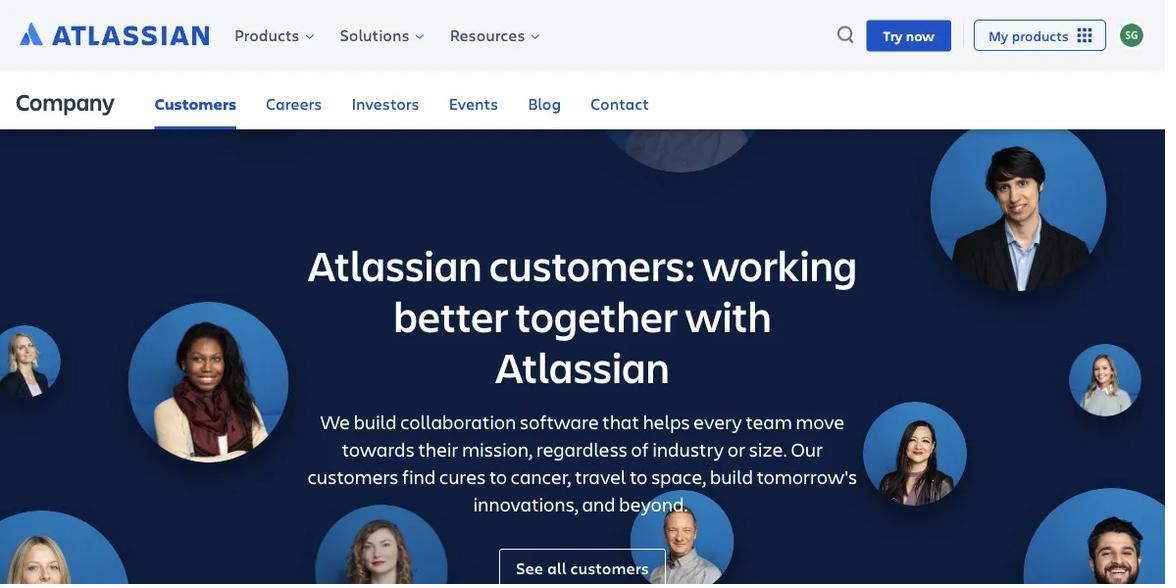 Task type: locate. For each thing, give the bounding box(es) containing it.
to
[[489, 464, 507, 490], [630, 464, 648, 490]]

contact
[[591, 93, 649, 114]]

0 horizontal spatial atlassian
[[308, 236, 482, 293]]

1 horizontal spatial to
[[630, 464, 648, 490]]

every
[[694, 409, 743, 435]]

try
[[883, 26, 903, 45]]

company
[[16, 86, 115, 117]]

1 to from the left
[[489, 464, 507, 490]]

industry
[[653, 436, 724, 462]]

build up towards
[[354, 409, 397, 435]]

0 vertical spatial atlassian
[[308, 236, 482, 293]]

size.
[[749, 436, 788, 462]]

blog
[[528, 93, 561, 114]]

1 vertical spatial atlassian
[[496, 338, 670, 395]]

towards
[[342, 436, 415, 462]]

or
[[728, 436, 746, 462]]

build down or
[[710, 464, 753, 490]]

investors
[[352, 93, 420, 114]]

contact link
[[591, 71, 649, 129]]

customers down towards
[[308, 464, 399, 490]]

atlassian
[[308, 236, 482, 293], [496, 338, 670, 395]]

find
[[402, 464, 436, 490]]

careers link
[[266, 71, 322, 129]]

build
[[354, 409, 397, 435], [710, 464, 753, 490]]

of
[[631, 436, 649, 462]]

investors link
[[352, 71, 420, 129]]

that
[[603, 409, 640, 435]]

1 vertical spatial build
[[710, 464, 753, 490]]

0 vertical spatial customers
[[308, 464, 399, 490]]

1 vertical spatial customers
[[570, 558, 649, 579]]

careers
[[266, 93, 322, 114]]

with
[[685, 287, 772, 344]]

1 horizontal spatial build
[[710, 464, 753, 490]]

see
[[516, 558, 544, 579]]

customers image
[[931, 115, 1107, 291], [128, 302, 289, 463], [0, 326, 61, 398], [1070, 344, 1142, 417], [863, 402, 967, 506], [1024, 489, 1165, 585], [630, 491, 734, 585], [315, 505, 448, 585]]

company link
[[16, 71, 115, 129]]

innovations,
[[473, 491, 579, 517]]

see all customers link
[[499, 549, 666, 585]]

better
[[394, 287, 508, 344]]

0 horizontal spatial customers
[[308, 464, 399, 490]]

customers right all
[[570, 558, 649, 579]]

we build collaboration software that helps every team move towards their mission, regardless of industry or size. our customers find cures to cancer, travel to space, build tomorrow's innovations, and beyond.
[[308, 409, 858, 517]]

0 horizontal spatial to
[[489, 464, 507, 490]]

to down of
[[630, 464, 648, 490]]

products
[[234, 25, 300, 46]]

customers
[[155, 93, 236, 114]]

to down mission,
[[489, 464, 507, 490]]

2 to from the left
[[630, 464, 648, 490]]

0 horizontal spatial build
[[354, 409, 397, 435]]

cancer,
[[511, 464, 572, 490]]

mission,
[[462, 436, 533, 462]]

customers
[[308, 464, 399, 490], [570, 558, 649, 579]]



Task type: vqa. For each thing, say whether or not it's contained in the screenshot.
the left atlassian
yes



Task type: describe. For each thing, give the bounding box(es) containing it.
tomorrow's
[[757, 464, 858, 490]]

customers inside we build collaboration software that helps every team move towards their mission, regardless of industry or size. our customers find cures to cancer, travel to space, build tomorrow's innovations, and beyond.
[[308, 464, 399, 490]]

move
[[796, 409, 845, 435]]

atlassian customers: working better together with atlassian
[[308, 236, 857, 395]]

1 horizontal spatial atlassian
[[496, 338, 670, 395]]

see all customers
[[516, 558, 649, 579]]

space,
[[652, 464, 707, 490]]

our
[[791, 436, 823, 462]]

collaboration
[[401, 409, 516, 435]]

their
[[418, 436, 459, 462]]

events
[[449, 93, 499, 114]]

helps
[[643, 409, 690, 435]]

together
[[516, 287, 678, 344]]

1 horizontal spatial customers
[[570, 558, 649, 579]]

beyond.
[[619, 491, 688, 517]]

0 vertical spatial build
[[354, 409, 397, 435]]

regardless
[[537, 436, 628, 462]]

try now
[[883, 26, 935, 45]]

products link
[[221, 21, 324, 50]]

all
[[547, 558, 567, 579]]

blog link
[[528, 71, 561, 129]]

customers link
[[155, 71, 236, 129]]

now
[[906, 26, 935, 45]]

resources
[[450, 25, 525, 46]]

try now link
[[867, 20, 952, 52]]

atlassian logo image
[[20, 22, 209, 46]]

we
[[320, 409, 350, 435]]

travel
[[575, 464, 626, 490]]

software
[[520, 409, 599, 435]]

resources link
[[436, 21, 550, 50]]

and
[[582, 491, 616, 517]]

solutions
[[340, 25, 410, 46]]

customers:
[[489, 236, 696, 293]]

cures
[[440, 464, 486, 490]]

sam green image
[[1120, 24, 1144, 47]]

solutions link
[[326, 21, 434, 50]]

working
[[703, 236, 857, 293]]

events link
[[449, 71, 499, 129]]

team
[[746, 409, 793, 435]]

app switcher image
[[1074, 25, 1096, 46]]



